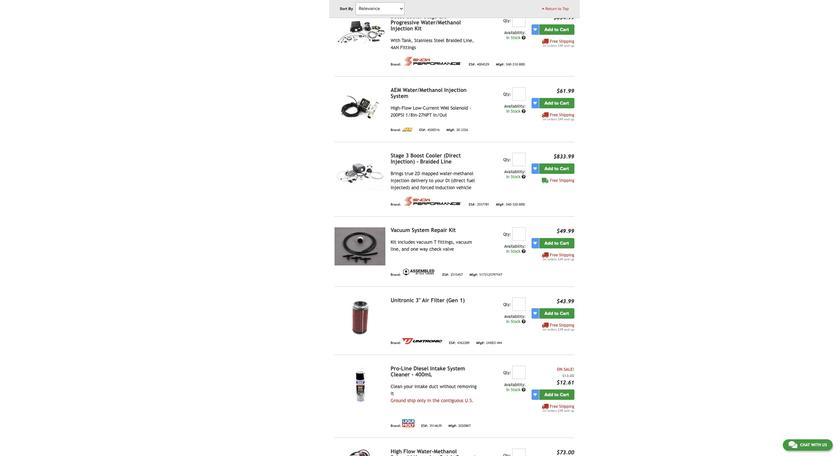 Task type: describe. For each thing, give the bounding box(es) containing it.
ground
[[391, 398, 406, 404]]

3 shipping from the top
[[560, 178, 575, 183]]

add to cart button for $61.99
[[540, 98, 575, 108]]

water-
[[417, 449, 434, 455]]

availability: for $49.99
[[505, 244, 526, 249]]

question circle image
[[522, 250, 526, 254]]

cleaner
[[391, 372, 410, 378]]

contiguous
[[441, 398, 464, 404]]

add to cart button for $654.99
[[540, 24, 575, 35]]

free for $49.99
[[550, 253, 559, 258]]

- for injection)
[[417, 159, 419, 165]]

in/out
[[434, 112, 448, 118]]

27npt
[[419, 112, 432, 118]]

3557781
[[477, 203, 490, 207]]

brings
[[391, 171, 404, 176]]

orders for $49.99
[[548, 258, 557, 261]]

way
[[420, 247, 428, 252]]

it
[[391, 391, 394, 397]]

kit includes vacuum t fittings, vacuum line, and one way check valve
[[391, 240, 473, 252]]

unitronic - corporate logo image
[[403, 338, 443, 345]]

orders for $61.99
[[548, 117, 557, 121]]

sort
[[340, 6, 348, 11]]

up for $43.99
[[571, 328, 575, 332]]

free for $654.99
[[550, 39, 559, 44]]

question circle image for $61.99
[[522, 109, 526, 113]]

mfg#: left uh003-
[[477, 342, 485, 345]]

on for $61.99
[[543, 117, 547, 121]]

to up 'free shipping'
[[555, 166, 559, 172]]

and down $654.99
[[565, 44, 570, 47]]

brand: for boost cooler stage 2.5 progressive water/methanol injection kit
[[391, 63, 401, 66]]

return
[[546, 6, 558, 11]]

5 qty: from the top
[[504, 303, 512, 307]]

to left "top" on the right top
[[559, 6, 562, 11]]

to down $61.99
[[555, 100, 559, 106]]

to inside the brings true 2d mapped water-methanol injection delivery to your di (direct fuel injected) and forced induction vehicle
[[430, 178, 434, 183]]

diesel
[[414, 366, 429, 372]]

qty: for $654.99
[[504, 18, 512, 23]]

mfg#: for vacuum system repair kit
[[470, 273, 479, 277]]

aem water/methanol injection system link
[[391, 87, 467, 99]]

cart for $833.99
[[560, 166, 569, 172]]

water/methanol inside 'aem water/methanol injection system'
[[403, 87, 443, 93]]

add to wish list image
[[534, 312, 537, 316]]

line inside stage 3 boost cooler (direct injection) - braided line
[[441, 159, 452, 165]]

removing
[[458, 384, 477, 390]]

system inside 'aem water/methanol injection system'
[[391, 93, 409, 99]]

5 orders from the top
[[548, 409, 557, 413]]

free shipping on orders $49 and up for $43.99
[[543, 323, 575, 332]]

cart for $654.99
[[560, 27, 569, 32]]

true
[[405, 171, 414, 176]]

(direct
[[452, 178, 466, 183]]

3
[[406, 153, 409, 159]]

brand: for vacuum system repair kit
[[391, 273, 401, 277]]

add to cart button for $833.99
[[540, 164, 575, 174]]

6 add to cart from the top
[[545, 392, 569, 398]]

chat with us
[[801, 443, 828, 448]]

add to cart for $49.99
[[545, 241, 569, 246]]

stock for $833.99
[[511, 175, 521, 179]]

on
[[558, 368, 563, 372]]

brd for $654.99
[[520, 63, 526, 66]]

injection
[[391, 178, 410, 183]]

mfg#: 51731257971kt
[[470, 273, 503, 277]]

high-flow low-current wmi solenoid - 200psi 1/8in-27npt in/out
[[391, 105, 472, 118]]

flow for high
[[404, 449, 416, 455]]

to down $654.99
[[555, 27, 559, 32]]

intake
[[431, 366, 446, 372]]

and down "$12.61"
[[565, 409, 570, 413]]

cooler inside boost cooler stage 2.5 progressive water/methanol injection kit
[[406, 13, 423, 20]]

to down "$43.99"
[[555, 311, 559, 317]]

unitronic 3" air filter (gen 1)
[[391, 298, 465, 304]]

repair
[[431, 227, 448, 234]]

es#: 3557781
[[469, 203, 490, 207]]

brand: for aem water/methanol injection system
[[391, 128, 401, 132]]

aem - corporate logo image
[[403, 128, 413, 132]]

the
[[433, 398, 440, 404]]

availability: for $833.99
[[505, 170, 526, 174]]

es#4362289 - uh003-in4 - unitronic 3" air filter (gen 1) - unitronic - audi volkswagen image
[[335, 298, 386, 336]]

es#: for stage 3 boost cooler (direct injection) - braided line
[[469, 203, 476, 207]]

pro-
[[391, 366, 402, 372]]

mfg#: uh003-in4
[[477, 342, 502, 345]]

comments image
[[789, 441, 798, 449]]

filter
[[431, 298, 445, 304]]

injection)
[[391, 159, 415, 165]]

on for $49.99
[[543, 258, 547, 261]]

1 vertical spatial system
[[412, 227, 430, 234]]

question circle image for $833.99
[[522, 175, 526, 179]]

water/methanol inside boost cooler stage 2.5 progressive water/methanol injection kit
[[421, 19, 461, 26]]

intake
[[415, 384, 428, 390]]

vacuum system repair kit link
[[391, 227, 456, 234]]

5 availability: from the top
[[505, 315, 526, 319]]

es#: for boost cooler stage 2.5 progressive water/methanol injection kit
[[469, 63, 476, 66]]

chat with us link
[[784, 440, 834, 451]]

mfg#: 20208kt
[[449, 425, 472, 429]]

2d
[[415, 171, 421, 176]]

sn0- for stage 3 boost cooler (direct injection) - braided line
[[506, 203, 513, 207]]

6 availability: from the top
[[505, 383, 526, 388]]

up for $49.99
[[571, 258, 575, 261]]

es#4004529 - sn0-210-brd - boost cooler stage 2.5 progressive water/methanol injection kit - with tank, stainless steel braided line, 4an fittings - snowperformance - audi bmw volkswagen mercedes benz mini porsche image
[[335, 14, 386, 52]]

add to cart button for $49.99
[[540, 238, 575, 249]]

add for $43.99
[[545, 311, 554, 317]]

5 in from the top
[[507, 320, 510, 324]]

includes
[[398, 240, 415, 245]]

brd for $833.99
[[520, 203, 526, 207]]

5 up from the top
[[571, 409, 575, 413]]

vacuum system repair kit
[[391, 227, 456, 234]]

high
[[391, 449, 402, 455]]

1 vacuum from the left
[[417, 240, 433, 245]]

stage inside stage 3 boost cooler (direct injection) - braided line
[[391, 153, 405, 159]]

$49 for $49.99
[[558, 258, 564, 261]]

es#: for aem water/methanol injection system
[[420, 128, 427, 132]]

and inside kit includes vacuum t fittings, vacuum line, and one way check valve
[[402, 247, 410, 252]]

fittings
[[401, 45, 416, 50]]

unitronic
[[391, 298, 414, 304]]

mapped
[[422, 171, 439, 176]]

mfg#: 30-3326
[[447, 128, 469, 132]]

forced
[[421, 185, 434, 190]]

fuel
[[467, 178, 475, 183]]

3"
[[416, 298, 421, 304]]

your inside clean your intake duct without removing it ground ship only in the contiguous u.s.
[[404, 384, 413, 390]]

es#: 4362289
[[450, 342, 470, 345]]

by
[[349, 6, 353, 11]]

1 vertical spatial kit
[[449, 227, 456, 234]]

qty: for $49.99
[[504, 232, 512, 237]]

mfg#: sn0-320-brd
[[496, 203, 526, 207]]

methanol
[[454, 171, 474, 176]]

top
[[563, 6, 570, 11]]

boost cooler stage 2.5 progressive water/methanol injection kit
[[391, 13, 461, 32]]

in for $61.99
[[507, 109, 510, 114]]

2515457
[[451, 273, 463, 277]]

add to wish list image for $833.99
[[534, 167, 537, 171]]

20208kt
[[459, 425, 472, 429]]

6 add to cart button from the top
[[540, 390, 575, 400]]

in for $833.99
[[507, 175, 510, 179]]

es#: 4004529
[[469, 63, 490, 66]]

6 cart from the top
[[560, 392, 569, 398]]

injected)
[[391, 185, 410, 190]]

cooler inside stage 3 boost cooler (direct injection) - braided line
[[426, 153, 443, 159]]

5 $49 from the top
[[558, 409, 564, 413]]

braided inside stage 3 boost cooler (direct injection) - braided line
[[421, 159, 440, 165]]

6 in stock from the top
[[507, 388, 522, 393]]

in for $49.99
[[507, 249, 510, 254]]

aem
[[391, 87, 402, 93]]

clean
[[391, 384, 403, 390]]

in stock for $49.99
[[507, 249, 522, 254]]

injection inside boost cooler stage 2.5 progressive water/methanol injection kit
[[391, 25, 413, 32]]

in for $654.99
[[507, 35, 510, 40]]

add for $61.99
[[545, 100, 554, 106]]

sale!
[[564, 368, 575, 372]]

$49 for $43.99
[[558, 328, 564, 332]]

51731257971kt
[[480, 273, 503, 277]]

$833.99
[[554, 154, 575, 160]]

4004529
[[477, 63, 490, 66]]

and down "$43.99"
[[565, 328, 570, 332]]

in stock for $654.99
[[507, 35, 522, 40]]

6 free from the top
[[550, 405, 559, 409]]

add to cart for $43.99
[[545, 311, 569, 317]]

4 question circle image from the top
[[522, 320, 526, 324]]

only
[[418, 398, 426, 404]]

5 in stock from the top
[[507, 320, 522, 324]]

line,
[[391, 247, 401, 252]]

$49 for $61.99
[[558, 117, 564, 121]]

6 stock from the top
[[511, 388, 521, 393]]

pro-line diesel intake system cleaner - 400ml link
[[391, 366, 466, 378]]

upgrade
[[414, 455, 435, 457]]

mfg#: sn0-210-brd
[[496, 63, 526, 66]]

add to wish list image for $61.99
[[534, 102, 537, 105]]

aem water/methanol injection system
[[391, 87, 467, 99]]

system inside pro-line diesel intake system cleaner - 400ml
[[448, 366, 466, 372]]

30-
[[457, 128, 462, 132]]

stage 3 boost cooler (direct injection) - braided line link
[[391, 153, 461, 165]]

2 vacuum from the left
[[456, 240, 473, 245]]

1)
[[460, 298, 465, 304]]

vacuum
[[391, 227, 411, 234]]

(direct
[[444, 153, 461, 159]]

valve
[[443, 247, 454, 252]]

6 in from the top
[[507, 388, 510, 393]]



Task type: vqa. For each thing, say whether or not it's contained in the screenshot.
2nd SnowPerformance - Corporate Logo from the bottom
yes



Task type: locate. For each thing, give the bounding box(es) containing it.
2 in from the top
[[507, 109, 510, 114]]

0 vertical spatial cooler
[[406, 13, 423, 20]]

- inside the high flow water-methanol solenoid upgrade - quick-connec
[[436, 455, 438, 457]]

1 availability: from the top
[[505, 30, 526, 35]]

0 vertical spatial brd
[[520, 63, 526, 66]]

1 stock from the top
[[511, 35, 521, 40]]

availability: for $61.99
[[505, 104, 526, 109]]

add to cart button down $61.99
[[540, 98, 575, 108]]

1 horizontal spatial your
[[435, 178, 445, 183]]

- for upgrade
[[436, 455, 438, 457]]

braided up "mapped"
[[421, 159, 440, 165]]

0 horizontal spatial your
[[404, 384, 413, 390]]

$61.99
[[557, 88, 575, 94]]

snowperformance - corporate logo image down with tank, stainless steel braided line, 4an fittings
[[403, 57, 463, 66]]

uh003-
[[487, 342, 498, 345]]

free
[[550, 39, 559, 44], [550, 113, 559, 117], [550, 178, 559, 183], [550, 253, 559, 258], [550, 323, 559, 328], [550, 405, 559, 409]]

es#: left 4004529
[[469, 63, 476, 66]]

5 add from the top
[[545, 311, 554, 317]]

cart down $654.99
[[560, 27, 569, 32]]

check
[[430, 247, 442, 252]]

2 $49 from the top
[[558, 117, 564, 121]]

and
[[565, 44, 570, 47], [565, 117, 570, 121], [412, 185, 419, 190], [402, 247, 410, 252], [565, 258, 570, 261], [565, 328, 570, 332], [565, 409, 570, 413]]

1 horizontal spatial injection
[[445, 87, 467, 93]]

kit inside boost cooler stage 2.5 progressive water/methanol injection kit
[[415, 25, 422, 32]]

- inside stage 3 boost cooler (direct injection) - braided line
[[417, 159, 419, 165]]

0 horizontal spatial stage
[[391, 153, 405, 159]]

- left quick-
[[436, 455, 438, 457]]

2 add to cart from the top
[[545, 100, 569, 106]]

2 add to cart button from the top
[[540, 98, 575, 108]]

2 horizontal spatial kit
[[449, 227, 456, 234]]

add for $654.99
[[545, 27, 554, 32]]

1 sn0- from the top
[[506, 63, 513, 66]]

0 horizontal spatial braided
[[421, 159, 440, 165]]

es#3514639 - 20208kt - pro-line diesel intake system cleaner - 400ml - clean your intake duct without removing it - liqui-moly - audi bmw volkswagen mercedes benz mini porsche image
[[335, 366, 386, 404]]

3326
[[462, 128, 469, 132]]

4 stock from the top
[[511, 249, 521, 254]]

mfg#: left 20208kt
[[449, 425, 458, 429]]

cart for $43.99
[[560, 311, 569, 317]]

1 snowperformance - corporate logo image from the top
[[403, 57, 463, 66]]

3 in stock from the top
[[507, 175, 522, 179]]

free down $49.99
[[550, 253, 559, 258]]

your
[[435, 178, 445, 183], [404, 384, 413, 390]]

free down "$43.99"
[[550, 323, 559, 328]]

free for $61.99
[[550, 113, 559, 117]]

1 horizontal spatial kit
[[415, 25, 422, 32]]

and inside the brings true 2d mapped water-methanol injection delivery to your di (direct fuel injected) and forced induction vehicle
[[412, 185, 419, 190]]

3 orders from the top
[[548, 258, 557, 261]]

shipping down $833.99 on the top
[[560, 178, 575, 183]]

1 horizontal spatial cooler
[[426, 153, 443, 159]]

4 shipping from the top
[[560, 253, 575, 258]]

up for $61.99
[[571, 117, 575, 121]]

add to cart button for $43.99
[[540, 309, 575, 319]]

system right intake
[[448, 366, 466, 372]]

$49 down "$43.99"
[[558, 328, 564, 332]]

2 brand: from the top
[[391, 128, 401, 132]]

0 vertical spatial stage
[[424, 13, 438, 20]]

injection
[[391, 25, 413, 32], [445, 87, 467, 93]]

0 horizontal spatial kit
[[391, 240, 397, 245]]

vehicle
[[457, 185, 472, 190]]

vacuum
[[417, 240, 433, 245], [456, 240, 473, 245]]

mfg#: left 30-
[[447, 128, 456, 132]]

free for $43.99
[[550, 323, 559, 328]]

kit up stainless
[[415, 25, 422, 32]]

3 on from the top
[[543, 258, 547, 261]]

cart
[[560, 27, 569, 32], [560, 100, 569, 106], [560, 166, 569, 172], [560, 241, 569, 246], [560, 311, 569, 317], [560, 392, 569, 398]]

high flow water-methanol solenoid upgrade - quick-connec link
[[391, 449, 477, 457]]

1 vertical spatial injection
[[445, 87, 467, 93]]

water/methanol
[[421, 19, 461, 26], [403, 87, 443, 93]]

mfg#: for aem water/methanol injection system
[[447, 128, 456, 132]]

pro-line diesel intake system cleaner - 400ml
[[391, 366, 466, 378]]

snowperformance - corporate logo image
[[403, 57, 463, 66], [403, 197, 463, 206]]

free shipping on orders $49 and up down "$12.61"
[[543, 405, 575, 413]]

0 vertical spatial injection
[[391, 25, 413, 32]]

2 on from the top
[[543, 117, 547, 121]]

1 vertical spatial brd
[[520, 203, 526, 207]]

$49 down $49.99
[[558, 258, 564, 261]]

add to cart for $654.99
[[545, 27, 569, 32]]

and down $49.99
[[565, 258, 570, 261]]

sn0- right 4004529
[[506, 63, 513, 66]]

1 up from the top
[[571, 44, 575, 47]]

4 add to cart button from the top
[[540, 238, 575, 249]]

mfg#: for boost cooler stage 2.5 progressive water/methanol injection kit
[[496, 63, 505, 66]]

air
[[423, 298, 430, 304]]

assembled by ecs - corporate logo image
[[403, 268, 436, 277]]

-
[[470, 105, 472, 111], [417, 159, 419, 165], [412, 372, 414, 378], [436, 455, 438, 457]]

1 add to cart button from the top
[[540, 24, 575, 35]]

free down "$12.61"
[[550, 405, 559, 409]]

cart down $833.99 on the top
[[560, 166, 569, 172]]

and down includes in the bottom left of the page
[[402, 247, 410, 252]]

(gen
[[447, 298, 459, 304]]

line left 'diesel'
[[402, 366, 412, 372]]

shipping for $43.99
[[560, 323, 575, 328]]

5 add to cart from the top
[[545, 311, 569, 317]]

cart down "$43.99"
[[560, 311, 569, 317]]

steel
[[434, 38, 445, 43]]

add to cart down "$43.99"
[[545, 311, 569, 317]]

1 vertical spatial boost
[[411, 153, 425, 159]]

0 vertical spatial solenoid
[[451, 105, 469, 111]]

up down $654.99
[[571, 44, 575, 47]]

5 add to cart button from the top
[[540, 309, 575, 319]]

add to cart down "$12.61"
[[545, 392, 569, 398]]

add to cart for $61.99
[[545, 100, 569, 106]]

5 shipping from the top
[[560, 323, 575, 328]]

2 cart from the top
[[560, 100, 569, 106]]

1 horizontal spatial line
[[441, 159, 452, 165]]

1 horizontal spatial vacuum
[[456, 240, 473, 245]]

0 vertical spatial snowperformance - corporate logo image
[[403, 57, 463, 66]]

$49 down $61.99
[[558, 117, 564, 121]]

4 free shipping on orders $49 and up from the top
[[543, 323, 575, 332]]

1 vertical spatial solenoid
[[391, 455, 412, 457]]

add to cart button down "$12.61"
[[540, 390, 575, 400]]

0 vertical spatial kit
[[415, 25, 422, 32]]

brd
[[520, 63, 526, 66], [520, 203, 526, 207]]

and down $61.99
[[565, 117, 570, 121]]

1 brd from the top
[[520, 63, 526, 66]]

brings true 2d mapped water-methanol injection delivery to your di (direct fuel injected) and forced induction vehicle
[[391, 171, 475, 190]]

2 horizontal spatial system
[[448, 366, 466, 372]]

liqui-moly - corporate logo image
[[403, 420, 415, 428]]

3 brand: from the top
[[391, 203, 401, 207]]

0 vertical spatial system
[[391, 93, 409, 99]]

3 add from the top
[[545, 166, 554, 172]]

on for $654.99
[[543, 44, 547, 47]]

line inside pro-line diesel intake system cleaner - 400ml
[[402, 366, 412, 372]]

200psi
[[391, 112, 405, 118]]

$49 down $654.99
[[558, 44, 564, 47]]

vacuum up "way"
[[417, 240, 433, 245]]

1 horizontal spatial braided
[[446, 38, 462, 43]]

availability:
[[505, 30, 526, 35], [505, 104, 526, 109], [505, 170, 526, 174], [505, 244, 526, 249], [505, 315, 526, 319], [505, 383, 526, 388]]

3 add to wish list image from the top
[[534, 167, 537, 171]]

2 snowperformance - corporate logo image from the top
[[403, 197, 463, 206]]

5 on from the top
[[543, 409, 547, 413]]

2 brd from the top
[[520, 203, 526, 207]]

210-
[[513, 63, 520, 66]]

sn0- right 3557781
[[506, 203, 513, 207]]

your inside the brings true 2d mapped water-methanol injection delivery to your di (direct fuel injected) and forced induction vehicle
[[435, 178, 445, 183]]

free shipping on orders $49 and up for $654.99
[[543, 39, 575, 47]]

stock
[[511, 35, 521, 40], [511, 109, 521, 114], [511, 175, 521, 179], [511, 249, 521, 254], [511, 320, 521, 324], [511, 388, 521, 393]]

4 cart from the top
[[560, 241, 569, 246]]

up for $654.99
[[571, 44, 575, 47]]

3 qty: from the top
[[504, 158, 512, 162]]

qty: for $833.99
[[504, 158, 512, 162]]

shipping for $49.99
[[560, 253, 575, 258]]

1 vertical spatial your
[[404, 384, 413, 390]]

es#: 3514639
[[422, 425, 442, 429]]

free shipping on orders $49 and up down $61.99
[[543, 113, 575, 121]]

4 add from the top
[[545, 241, 554, 246]]

return to top
[[545, 6, 570, 11]]

without
[[440, 384, 456, 390]]

0 vertical spatial your
[[435, 178, 445, 183]]

orders for $43.99
[[548, 328, 557, 332]]

free shipping on orders $49 and up down $49.99
[[543, 253, 575, 261]]

- inside high-flow low-current wmi solenoid - 200psi 1/8in-27npt in/out
[[470, 105, 472, 111]]

free shipping on orders $49 and up down $654.99
[[543, 39, 575, 47]]

es#: left 4500516
[[420, 128, 427, 132]]

6 qty: from the top
[[504, 371, 512, 376]]

es#:
[[469, 63, 476, 66], [420, 128, 427, 132], [469, 203, 476, 207], [443, 273, 450, 277], [450, 342, 456, 345], [422, 425, 429, 429]]

3 in from the top
[[507, 175, 510, 179]]

4 free from the top
[[550, 253, 559, 258]]

solenoid left upgrade
[[391, 455, 412, 457]]

es#: left 2515457
[[443, 273, 450, 277]]

free down $61.99
[[550, 113, 559, 117]]

water/methanol up steel
[[421, 19, 461, 26]]

es#4147674 - sn0-40060 - high flow water-methanol solenoid upgrade - quick-connect fittings - robust protection for your wmi installation to ensure peace of mind - snowperformance - audi bmw volkswagen mercedes benz mini porsche image
[[335, 449, 386, 457]]

shipping
[[560, 39, 575, 44], [560, 113, 575, 117], [560, 178, 575, 183], [560, 253, 575, 258], [560, 323, 575, 328], [560, 405, 575, 409]]

orders down $654.99
[[548, 44, 557, 47]]

delivery
[[411, 178, 428, 183]]

free down $833.99 on the top
[[550, 178, 559, 183]]

current
[[423, 105, 439, 111]]

free shipping
[[550, 178, 575, 183]]

2 add to wish list image from the top
[[534, 102, 537, 105]]

cart down "$12.61"
[[560, 392, 569, 398]]

1 vertical spatial water/methanol
[[403, 87, 443, 93]]

es#: left '3514639'
[[422, 425, 429, 429]]

es#: left 3557781
[[469, 203, 476, 207]]

line
[[441, 159, 452, 165], [402, 366, 412, 372]]

orders for $654.99
[[548, 44, 557, 47]]

320-
[[513, 203, 520, 207]]

3 free shipping on orders $49 and up from the top
[[543, 253, 575, 261]]

add for $833.99
[[545, 166, 554, 172]]

1 cart from the top
[[560, 27, 569, 32]]

low-
[[413, 105, 423, 111]]

shipping down $654.99
[[560, 39, 575, 44]]

braided left line,
[[446, 38, 462, 43]]

4 add to cart from the top
[[545, 241, 569, 246]]

4 in stock from the top
[[507, 249, 522, 254]]

4 add to wish list image from the top
[[534, 242, 537, 245]]

1 add from the top
[[545, 27, 554, 32]]

1 free shipping on orders $49 and up from the top
[[543, 39, 575, 47]]

es#: for vacuum system repair kit
[[443, 273, 450, 277]]

mfg#: for stage 3 boost cooler (direct injection) - braided line
[[496, 203, 505, 207]]

shipping down "$12.61"
[[560, 405, 575, 409]]

1 vertical spatial sn0-
[[506, 203, 513, 207]]

2 shipping from the top
[[560, 113, 575, 117]]

es#3557781 - sn0-320-brd - stage 3 boost cooler (direct injection) - braided line - brings true 2d mapped water-methanol injection delivery to your di (direct fuel injected) and forced induction vehicle - snowperformance - audi bmw volkswagen mercedes benz mini porsche image
[[335, 153, 386, 191]]

es#4500516 - 30-3326 - aem water/methanol injection system - high-flow low-current wmi solenoid - 200psi 1/8in-27npt in/out - aem - audi bmw volkswagen mini porsche image
[[335, 87, 386, 125]]

brand: left the assembled by ecs - corporate logo
[[391, 273, 401, 277]]

vacuum right fittings,
[[456, 240, 473, 245]]

4 brand: from the top
[[391, 273, 401, 277]]

add to cart down $49.99
[[545, 241, 569, 246]]

snowperformance - corporate logo image for braided
[[403, 197, 463, 206]]

caret up image
[[542, 7, 545, 11]]

orders
[[548, 44, 557, 47], [548, 117, 557, 121], [548, 258, 557, 261], [548, 328, 557, 332], [548, 409, 557, 413]]

sn0- for boost cooler stage 2.5 progressive water/methanol injection kit
[[506, 63, 513, 66]]

1 vertical spatial braided
[[421, 159, 440, 165]]

in stock
[[507, 35, 522, 40], [507, 109, 522, 114], [507, 175, 522, 179], [507, 249, 522, 254], [507, 320, 522, 324], [507, 388, 522, 393]]

on
[[543, 44, 547, 47], [543, 117, 547, 121], [543, 258, 547, 261], [543, 328, 547, 332], [543, 409, 547, 413]]

one
[[411, 247, 419, 252]]

availability: for $654.99
[[505, 30, 526, 35]]

4an
[[391, 45, 399, 50]]

flow for high-
[[402, 105, 412, 111]]

1 $49 from the top
[[558, 44, 564, 47]]

es#: 2515457
[[443, 273, 463, 277]]

1 horizontal spatial stage
[[424, 13, 438, 20]]

up down $49.99
[[571, 258, 575, 261]]

mfg#: left 320-
[[496, 203, 505, 207]]

2 vertical spatial system
[[448, 366, 466, 372]]

brand: left liqui-moly - corporate logo
[[391, 425, 401, 429]]

3 add to cart from the top
[[545, 166, 569, 172]]

- inside pro-line diesel intake system cleaner - 400ml
[[412, 372, 414, 378]]

boost inside boost cooler stage 2.5 progressive water/methanol injection kit
[[391, 13, 405, 20]]

brand: for pro-line diesel intake system cleaner - 400ml
[[391, 425, 401, 429]]

1 vertical spatial flow
[[404, 449, 416, 455]]

0 vertical spatial sn0-
[[506, 63, 513, 66]]

3 cart from the top
[[560, 166, 569, 172]]

system up high-
[[391, 93, 409, 99]]

free down $654.99
[[550, 39, 559, 44]]

with
[[391, 38, 401, 43]]

solenoid inside high-flow low-current wmi solenoid - 200psi 1/8in-27npt in/out
[[451, 105, 469, 111]]

es#2515457 - 51731257971kt -  vacuum system repair kit - kit includes vacuum t fittings, vacuum line, and one way check valve - assembled by ecs - audi volkswagen image
[[335, 228, 386, 266]]

add for $49.99
[[545, 241, 554, 246]]

add to cart button down "$43.99"
[[540, 309, 575, 319]]

mfg#:
[[496, 63, 505, 66], [447, 128, 456, 132], [496, 203, 505, 207], [470, 273, 479, 277], [477, 342, 485, 345], [449, 425, 458, 429]]

your left di
[[435, 178, 445, 183]]

1 free from the top
[[550, 39, 559, 44]]

chat
[[801, 443, 811, 448]]

boost up with
[[391, 13, 405, 20]]

0 horizontal spatial injection
[[391, 25, 413, 32]]

cart for $61.99
[[560, 100, 569, 106]]

4 availability: from the top
[[505, 244, 526, 249]]

5 brand: from the top
[[391, 342, 401, 345]]

stock for $654.99
[[511, 35, 521, 40]]

in
[[428, 398, 432, 404]]

cooler up tank, on the top of page
[[406, 13, 423, 20]]

up down "$12.61"
[[571, 409, 575, 413]]

to down "mapped"
[[430, 178, 434, 183]]

0 vertical spatial flow
[[402, 105, 412, 111]]

stage inside boost cooler stage 2.5 progressive water/methanol injection kit
[[424, 13, 438, 20]]

3 $49 from the top
[[558, 258, 564, 261]]

5 question circle image from the top
[[522, 388, 526, 392]]

$654.99
[[554, 14, 575, 21]]

add to wish list image
[[534, 28, 537, 31], [534, 102, 537, 105], [534, 167, 537, 171], [534, 242, 537, 245], [534, 394, 537, 397]]

boost right "3"
[[411, 153, 425, 159]]

up down "$43.99"
[[571, 328, 575, 332]]

return to top link
[[542, 6, 570, 12]]

2 availability: from the top
[[505, 104, 526, 109]]

add to cart button down $49.99
[[540, 238, 575, 249]]

snowperformance - corporate logo image for kit
[[403, 57, 463, 66]]

0 horizontal spatial system
[[391, 93, 409, 99]]

0 vertical spatial water/methanol
[[421, 19, 461, 26]]

on for $43.99
[[543, 328, 547, 332]]

question circle image
[[522, 36, 526, 40], [522, 109, 526, 113], [522, 175, 526, 179], [522, 320, 526, 324], [522, 388, 526, 392]]

3 availability: from the top
[[505, 170, 526, 174]]

free shipping on orders $49 and up down "$43.99"
[[543, 323, 575, 332]]

ship
[[408, 398, 416, 404]]

1 in stock from the top
[[507, 35, 522, 40]]

mfg#: for pro-line diesel intake system cleaner - 400ml
[[449, 425, 458, 429]]

3 question circle image from the top
[[522, 175, 526, 179]]

- for solenoid
[[470, 105, 472, 111]]

brand: for stage 3 boost cooler (direct injection) - braided line
[[391, 203, 401, 207]]

brand: down 4an
[[391, 63, 401, 66]]

$49 for $654.99
[[558, 44, 564, 47]]

progressive
[[391, 19, 420, 26]]

shipping down "$43.99"
[[560, 323, 575, 328]]

es#: left 4362289
[[450, 342, 456, 345]]

injection inside 'aem water/methanol injection system'
[[445, 87, 467, 93]]

1 orders from the top
[[548, 44, 557, 47]]

orders down "$43.99"
[[548, 328, 557, 332]]

kit inside kit includes vacuum t fittings, vacuum line, and one way check valve
[[391, 240, 397, 245]]

qty: for $61.99
[[504, 92, 512, 97]]

- left 400ml
[[412, 372, 414, 378]]

add to wish list image for $49.99
[[534, 242, 537, 245]]

- right wmi
[[470, 105, 472, 111]]

2 question circle image from the top
[[522, 109, 526, 113]]

flow inside the high flow water-methanol solenoid upgrade - quick-connec
[[404, 449, 416, 455]]

free shipping on orders $49 and up for $61.99
[[543, 113, 575, 121]]

2 free from the top
[[550, 113, 559, 117]]

6 add from the top
[[545, 392, 554, 398]]

cart for $49.99
[[560, 241, 569, 246]]

duct
[[429, 384, 439, 390]]

2 stock from the top
[[511, 109, 521, 114]]

add to cart up 'free shipping'
[[545, 166, 569, 172]]

$13.00
[[563, 374, 575, 379]]

solenoid inside the high flow water-methanol solenoid upgrade - quick-connec
[[391, 455, 412, 457]]

stage left 2.5
[[424, 13, 438, 20]]

di
[[446, 178, 450, 183]]

fittings,
[[438, 240, 455, 245]]

3 stock from the top
[[511, 175, 521, 179]]

$12.61
[[557, 380, 575, 386]]

orders down $49.99
[[548, 258, 557, 261]]

$43.99
[[557, 299, 575, 305]]

flow inside high-flow low-current wmi solenoid - 200psi 1/8in-27npt in/out
[[402, 105, 412, 111]]

kit right repair
[[449, 227, 456, 234]]

unitronic 3" air filter (gen 1) link
[[391, 298, 465, 304]]

t
[[434, 240, 437, 245]]

3 free from the top
[[550, 178, 559, 183]]

with
[[812, 443, 822, 448]]

1 horizontal spatial boost
[[411, 153, 425, 159]]

add to wish list image for $654.99
[[534, 28, 537, 31]]

to down "$12.61"
[[555, 392, 559, 398]]

4 $49 from the top
[[558, 328, 564, 332]]

4500516
[[428, 128, 440, 132]]

sort by
[[340, 6, 353, 11]]

and down delivery
[[412, 185, 419, 190]]

4 qty: from the top
[[504, 232, 512, 237]]

0 vertical spatial braided
[[446, 38, 462, 43]]

4362289
[[458, 342, 470, 345]]

shipping down $61.99
[[560, 113, 575, 117]]

wmi
[[441, 105, 450, 111]]

4 up from the top
[[571, 328, 575, 332]]

0 horizontal spatial solenoid
[[391, 455, 412, 457]]

2 free shipping on orders $49 and up from the top
[[543, 113, 575, 121]]

add to cart down $61.99
[[545, 100, 569, 106]]

2 up from the top
[[571, 117, 575, 121]]

1 on from the top
[[543, 44, 547, 47]]

0 horizontal spatial cooler
[[406, 13, 423, 20]]

1 brand: from the top
[[391, 63, 401, 66]]

injection up wmi
[[445, 87, 467, 93]]

u.s.
[[465, 398, 474, 404]]

brand: down injected)
[[391, 203, 401, 207]]

1 vertical spatial line
[[402, 366, 412, 372]]

braided inside with tank, stainless steel braided line, 4an fittings
[[446, 38, 462, 43]]

5 free shipping on orders $49 and up from the top
[[543, 405, 575, 413]]

in stock for $61.99
[[507, 109, 522, 114]]

es#: for pro-line diesel intake system cleaner - 400ml
[[422, 425, 429, 429]]

1 question circle image from the top
[[522, 36, 526, 40]]

stage left "3"
[[391, 153, 405, 159]]

shipping for $61.99
[[560, 113, 575, 117]]

5 stock from the top
[[511, 320, 521, 324]]

6 shipping from the top
[[560, 405, 575, 409]]

add to cart down $654.99
[[545, 27, 569, 32]]

0 horizontal spatial vacuum
[[417, 240, 433, 245]]

3 add to cart button from the top
[[540, 164, 575, 174]]

es#: 4500516
[[420, 128, 440, 132]]

add to cart for $833.99
[[545, 166, 569, 172]]

0 vertical spatial boost
[[391, 13, 405, 20]]

question circle image for $654.99
[[522, 36, 526, 40]]

stock for $49.99
[[511, 249, 521, 254]]

1 vertical spatial stage
[[391, 153, 405, 159]]

in
[[507, 35, 510, 40], [507, 109, 510, 114], [507, 175, 510, 179], [507, 249, 510, 254], [507, 320, 510, 324], [507, 388, 510, 393]]

1 horizontal spatial system
[[412, 227, 430, 234]]

2 vertical spatial kit
[[391, 240, 397, 245]]

3 up from the top
[[571, 258, 575, 261]]

- for cleaner
[[412, 372, 414, 378]]

None number field
[[513, 14, 526, 27], [513, 87, 526, 101], [513, 153, 526, 166], [513, 228, 526, 241], [513, 298, 526, 311], [513, 366, 526, 380], [513, 449, 526, 457], [513, 14, 526, 27], [513, 87, 526, 101], [513, 153, 526, 166], [513, 228, 526, 241], [513, 298, 526, 311], [513, 366, 526, 380], [513, 449, 526, 457]]

$73.00
[[557, 450, 575, 456]]

brand: up "pro-"
[[391, 342, 401, 345]]

in stock for $833.99
[[507, 175, 522, 179]]

boost inside stage 3 boost cooler (direct injection) - braided line
[[411, 153, 425, 159]]

flow right high on the bottom left of page
[[404, 449, 416, 455]]

line up water-
[[441, 159, 452, 165]]

0 horizontal spatial boost
[[391, 13, 405, 20]]

1 qty: from the top
[[504, 18, 512, 23]]

0 horizontal spatial line
[[402, 366, 412, 372]]

0 vertical spatial line
[[441, 159, 452, 165]]

shipping for $654.99
[[560, 39, 575, 44]]

1 horizontal spatial solenoid
[[451, 105, 469, 111]]

quick-
[[440, 455, 456, 457]]

injection up tank, on the top of page
[[391, 25, 413, 32]]

1 add to wish list image from the top
[[534, 28, 537, 31]]

5 free from the top
[[550, 323, 559, 328]]

$49 down "$12.61"
[[558, 409, 564, 413]]

flow up 1/8in-
[[402, 105, 412, 111]]

5 cart from the top
[[560, 311, 569, 317]]

$49.99
[[557, 228, 575, 235]]

to down $49.99
[[555, 241, 559, 246]]

brand:
[[391, 63, 401, 66], [391, 128, 401, 132], [391, 203, 401, 207], [391, 273, 401, 277], [391, 342, 401, 345], [391, 425, 401, 429]]

up
[[571, 44, 575, 47], [571, 117, 575, 121], [571, 258, 575, 261], [571, 328, 575, 332], [571, 409, 575, 413]]

1 vertical spatial snowperformance - corporate logo image
[[403, 197, 463, 206]]

water/methanol up low-
[[403, 87, 443, 93]]

1 add to cart from the top
[[545, 27, 569, 32]]

orders down $61.99
[[548, 117, 557, 121]]

free shipping on orders $49 and up
[[543, 39, 575, 47], [543, 113, 575, 121], [543, 253, 575, 261], [543, 323, 575, 332], [543, 405, 575, 413]]

5 add to wish list image from the top
[[534, 394, 537, 397]]

free shipping on orders $49 and up for $49.99
[[543, 253, 575, 261]]

stock for $61.99
[[511, 109, 521, 114]]

4 on from the top
[[543, 328, 547, 332]]

1 vertical spatial cooler
[[426, 153, 443, 159]]



